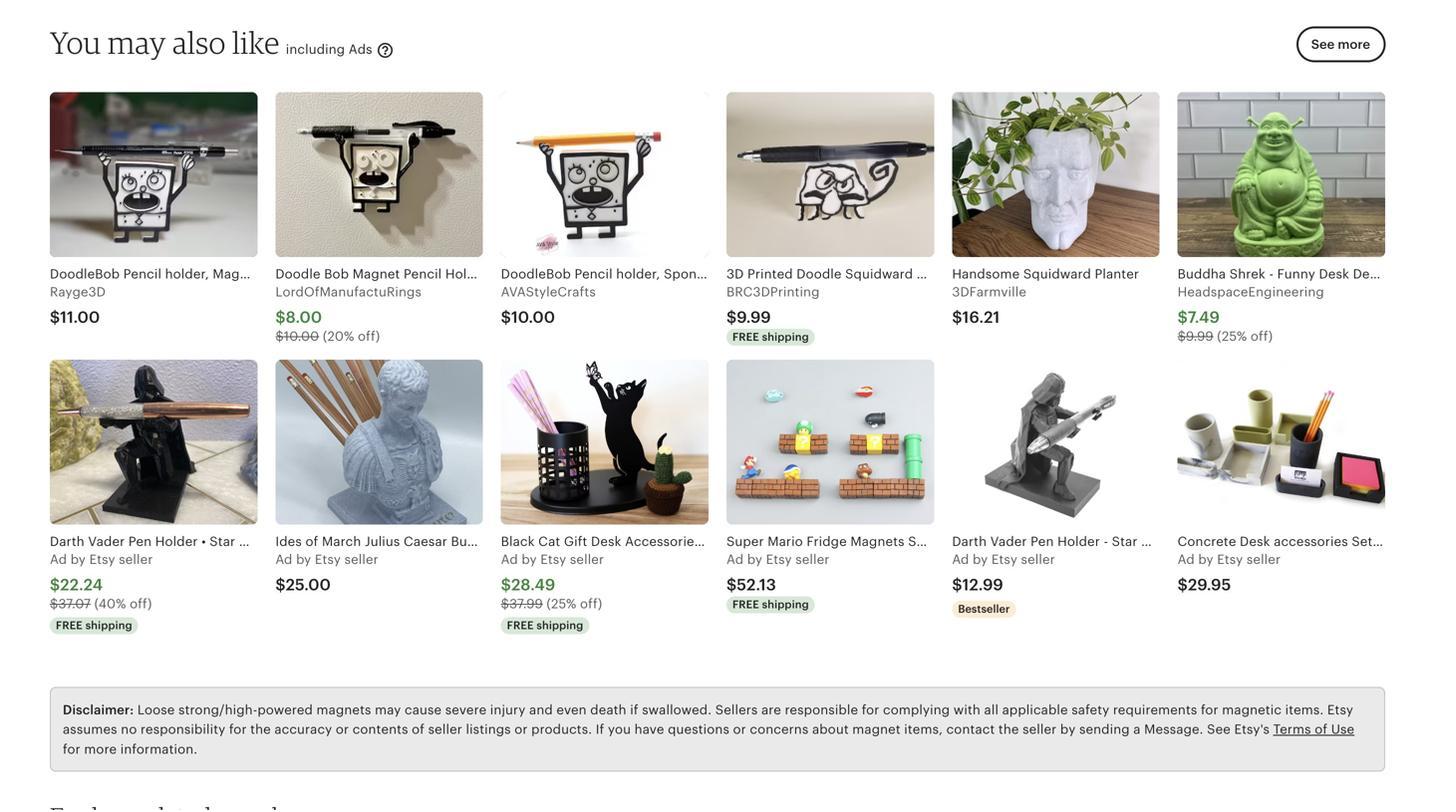 Task type: describe. For each thing, give the bounding box(es) containing it.
etsy's
[[1235, 722, 1270, 737]]

y inside the ides of march julius caesar bust pen/pencil holder a d b y etsy seller $ 25.00
[[304, 552, 311, 567]]

if
[[630, 703, 639, 718]]

seller inside a d b y etsy seller $ 52.13 free shipping
[[796, 552, 830, 567]]

responsible
[[785, 703, 858, 718]]

seller inside a d b y etsy seller $ 28.49 $ 37.99 (25% off) free shipping
[[570, 552, 604, 567]]

of for terms of use for more information.
[[1315, 722, 1328, 737]]

10.00 inside lordofmanufacturings $ 8.00 $ 10.00 (20% off)
[[284, 329, 319, 344]]

brc3dprinting $ 9.99 free shipping
[[727, 285, 820, 343]]

16.21
[[963, 308, 1000, 326]]

seller inside the ides of march julius caesar bust pen/pencil holder a d b y etsy seller $ 25.00
[[344, 552, 379, 567]]

more inside button
[[1338, 37, 1371, 52]]

march
[[322, 534, 361, 549]]

use
[[1331, 722, 1355, 737]]

y for 28.49
[[530, 552, 537, 567]]

death
[[590, 703, 627, 718]]

$ inside handsome squidward planter 3dfarmville $ 16.21
[[952, 308, 963, 326]]

squidward
[[1024, 267, 1091, 282]]

planter
[[1095, 267, 1139, 282]]

b inside the ides of march julius caesar bust pen/pencil holder a d b y etsy seller $ 25.00
[[296, 552, 305, 567]]

darth vader pen holder - star wars image
[[952, 360, 1160, 525]]

0 vertical spatial may
[[108, 24, 166, 61]]

3d printed doodle squidward pen holder pla marker squid ward doodlebob image
[[727, 92, 934, 257]]

see more button
[[1297, 26, 1386, 62]]

concrete desk accessories set , business card holder, pen cup, pencil cup, office supplies , sticky note holder image
[[1178, 360, 1386, 525]]

$ inside avastylecrafts $ 10.00
[[501, 308, 511, 326]]

applicable
[[1002, 703, 1068, 718]]

ides
[[275, 534, 302, 549]]

free inside "brc3dprinting $ 9.99 free shipping"
[[733, 331, 759, 343]]

37.07
[[58, 596, 91, 611]]

headspaceengineering
[[1178, 285, 1325, 300]]

and
[[529, 703, 553, 718]]

off) inside a d b y etsy seller $ 28.49 $ 37.99 (25% off) free shipping
[[580, 596, 602, 611]]

julius
[[365, 534, 400, 549]]

sending
[[1080, 722, 1130, 737]]

a d b y etsy seller $ 29.95
[[1178, 552, 1281, 594]]

doodlebob pencil holder, magnet, fan art inspired spongebob, 3d printed pencil holder, me hoy minoy image
[[50, 92, 258, 257]]

y inside darth vader pen holder - star wars a d b y etsy seller $ 12.99 bestseller
[[981, 552, 988, 567]]

darth vader pen holder • star wars • star wars lover gift • darth vader pencil holder • desk storage • desk décor image
[[50, 360, 258, 525]]

d for 29.95
[[1187, 552, 1195, 567]]

accuracy
[[274, 722, 332, 737]]

magnetic
[[1222, 703, 1282, 718]]

magnets
[[317, 703, 371, 718]]

lordofmanufacturings
[[275, 285, 422, 300]]

questions
[[668, 722, 730, 737]]

ides of march julius caesar bust pen/pencil holder image
[[275, 360, 483, 525]]

seller inside a d b y etsy seller $ 29.95
[[1247, 552, 1281, 567]]

rayge3d
[[50, 285, 106, 300]]

etsy inside loose strong/high-powered magnets may cause severe injury and even death if swallowed. sellers are responsible for complying with all applicable safety requirements for magnetic items. etsy assumes no responsibility for the accuracy or contents of seller listings or products. if you have questions or concerns about magnet items, contact the seller by sending a message. see etsy's
[[1328, 703, 1354, 718]]

vader
[[991, 534, 1027, 549]]

cause
[[405, 703, 442, 718]]

of inside loose strong/high-powered magnets may cause severe injury and even death if swallowed. sellers are responsible for complying with all applicable safety requirements for magnetic items. etsy assumes no responsibility for the accuracy or contents of seller listings or products. if you have questions or concerns about magnet items, contact the seller by sending a message. see etsy's
[[412, 722, 425, 737]]

items.
[[1285, 703, 1324, 718]]

7.49
[[1188, 308, 1220, 326]]

terms of use for more information.
[[63, 722, 1355, 757]]

(40%
[[94, 596, 126, 611]]

contents
[[353, 722, 408, 737]]

etsy inside a d b y etsy seller $ 28.49 $ 37.99 (25% off) free shipping
[[541, 552, 567, 567]]

products.
[[531, 722, 592, 737]]

concerns
[[750, 722, 809, 737]]

for down strong/high-
[[229, 722, 247, 737]]

see more link
[[1291, 26, 1386, 74]]

10.00 inside avastylecrafts $ 10.00
[[511, 308, 555, 326]]

(20%
[[323, 329, 354, 344]]

have
[[635, 722, 664, 737]]

28.49
[[511, 576, 555, 594]]

y for 22.24
[[79, 552, 86, 567]]

b for 28.49
[[522, 552, 530, 567]]

pen/pencil
[[482, 534, 549, 549]]

terms of use link
[[1274, 722, 1355, 737]]

etsy inside the ides of march julius caesar bust pen/pencil holder a d b y etsy seller $ 25.00
[[315, 552, 341, 567]]

d inside darth vader pen holder - star wars a d b y etsy seller $ 12.99 bestseller
[[961, 552, 969, 567]]

a d b y etsy seller $ 52.13 free shipping
[[727, 552, 830, 611]]

even
[[557, 703, 587, 718]]

y for 52.13
[[755, 552, 763, 567]]

bestseller
[[958, 603, 1010, 615]]

severe
[[445, 703, 487, 718]]

injury
[[490, 703, 526, 718]]

22.24
[[60, 576, 103, 594]]

(25% inside a d b y etsy seller $ 28.49 $ 37.99 (25% off) free shipping
[[547, 596, 577, 611]]

handsome
[[952, 267, 1020, 282]]

holder inside darth vader pen holder - star wars a d b y etsy seller $ 12.99 bestseller
[[1058, 534, 1100, 549]]

37.99
[[509, 596, 543, 611]]

rayge3d $ 11.00
[[50, 285, 106, 326]]

-
[[1104, 534, 1109, 549]]

off) inside headspaceengineering $ 7.49 $ 9.99 (25% off)
[[1251, 329, 1273, 344]]

ads
[[349, 42, 372, 57]]

may inside loose strong/high-powered magnets may cause severe injury and even death if swallowed. sellers are responsible for complying with all applicable safety requirements for magnetic items. etsy assumes no responsibility for the accuracy or contents of seller listings or products. if you have questions or concerns about magnet items, contact the seller by sending a message. see etsy's
[[375, 703, 401, 718]]

lordofmanufacturings $ 8.00 $ 10.00 (20% off)
[[275, 285, 422, 344]]

about
[[812, 722, 849, 737]]

avastylecrafts
[[501, 285, 596, 300]]

25.00
[[286, 576, 331, 594]]

for inside terms of use for more information.
[[63, 742, 81, 757]]

11.00
[[60, 308, 100, 326]]

a d b y etsy seller $ 28.49 $ 37.99 (25% off) free shipping
[[501, 552, 604, 632]]

handsome squidward planter 3dfarmville $ 16.21
[[952, 267, 1139, 326]]

sellers
[[715, 703, 758, 718]]

shipping inside a d b y etsy seller $ 28.49 $ 37.99 (25% off) free shipping
[[537, 620, 584, 632]]

shipping inside "brc3dprinting $ 9.99 free shipping"
[[762, 331, 809, 343]]

disclaimer:
[[63, 703, 134, 718]]

complying
[[883, 703, 950, 718]]

contact
[[947, 722, 995, 737]]

$ inside a d b y etsy seller $ 29.95
[[1178, 576, 1188, 594]]

information.
[[120, 742, 198, 757]]

a inside a d b y etsy seller $ 28.49 $ 37.99 (25% off) free shipping
[[501, 552, 510, 567]]

d for 22.24
[[59, 552, 67, 567]]

d for 52.13
[[735, 552, 744, 567]]



Task type: vqa. For each thing, say whether or not it's contained in the screenshot.
contact
yes



Task type: locate. For each thing, give the bounding box(es) containing it.
items,
[[904, 722, 943, 737]]

y inside a d b y etsy seller $ 22.24 $ 37.07 (40% off) free shipping
[[79, 552, 86, 567]]

b inside a d b y etsy seller $ 28.49 $ 37.99 (25% off) free shipping
[[522, 552, 530, 567]]

a inside loose strong/high-powered magnets may cause severe injury and even death if swallowed. sellers are responsible for complying with all applicable safety requirements for magnetic items. etsy assumes no responsibility for the accuracy or contents of seller listings or products. if you have questions or concerns about magnet items, contact the seller by sending a message. see etsy's
[[1134, 722, 1141, 737]]

etsy
[[89, 552, 115, 567], [315, 552, 341, 567], [541, 552, 567, 567], [766, 552, 792, 567], [992, 552, 1018, 567], [1217, 552, 1243, 567], [1328, 703, 1354, 718]]

seller inside darth vader pen holder - star wars a d b y etsy seller $ 12.99 bestseller
[[1021, 552, 1055, 567]]

wars
[[1141, 534, 1172, 549]]

also
[[173, 24, 226, 61]]

y inside a d b y etsy seller $ 28.49 $ 37.99 (25% off) free shipping
[[530, 552, 537, 567]]

1 horizontal spatial holder
[[1058, 534, 1100, 549]]

pen
[[1031, 534, 1054, 549]]

etsy up 52.13
[[766, 552, 792, 567]]

avastylecrafts $ 10.00
[[501, 285, 596, 326]]

5 b from the left
[[973, 552, 981, 567]]

handsome squidward planter image
[[952, 92, 1160, 257]]

0 horizontal spatial of
[[305, 534, 318, 549]]

29.95
[[1188, 576, 1231, 594]]

2 horizontal spatial of
[[1315, 722, 1328, 737]]

0 horizontal spatial more
[[84, 742, 117, 757]]

1 or from the left
[[336, 722, 349, 737]]

of
[[305, 534, 318, 549], [412, 722, 425, 737], [1315, 722, 1328, 737]]

b inside a d b y etsy seller $ 22.24 $ 37.07 (40% off) free shipping
[[71, 552, 79, 567]]

8.00
[[286, 308, 322, 326]]

d inside a d b y etsy seller $ 29.95
[[1187, 552, 1195, 567]]

requirements
[[1113, 703, 1198, 718]]

a inside darth vader pen holder - star wars a d b y etsy seller $ 12.99 bestseller
[[952, 552, 961, 567]]

1 vertical spatial 9.99
[[1186, 329, 1214, 344]]

4 y from the left
[[755, 552, 763, 567]]

loose
[[137, 703, 175, 718]]

1 horizontal spatial see
[[1312, 37, 1335, 52]]

of inside the ides of march julius caesar bust pen/pencil holder a d b y etsy seller $ 25.00
[[305, 534, 318, 549]]

5 y from the left
[[981, 552, 988, 567]]

shipping down 52.13
[[762, 598, 809, 611]]

doodle bob  magnet pencil holder pen holder stand painted fridge refrigerator 3d print me hoy minoy image
[[275, 92, 483, 257]]

9.99 down the 7.49
[[1186, 329, 1214, 344]]

off) right (40%
[[130, 596, 152, 611]]

1 horizontal spatial more
[[1338, 37, 1371, 52]]

seller inside a d b y etsy seller $ 22.24 $ 37.07 (40% off) free shipping
[[119, 552, 153, 567]]

$ inside rayge3d $ 11.00
[[50, 308, 60, 326]]

0 horizontal spatial (25%
[[547, 596, 577, 611]]

b down ides
[[296, 552, 305, 567]]

holder
[[553, 534, 595, 549], [1058, 534, 1100, 549]]

0 vertical spatial 10.00
[[511, 308, 555, 326]]

a inside the ides of march julius caesar bust pen/pencil holder a d b y etsy seller $ 25.00
[[275, 552, 284, 567]]

by
[[1061, 722, 1076, 737]]

1 horizontal spatial 9.99
[[1186, 329, 1214, 344]]

super mario fridge magnets set, cute creative mario refrigerator magnets, super mario fridge decor, home decor, housewarming gift image
[[727, 360, 934, 525]]

buddha shrek - funny desk decoration & great gag gift! desk decor / office decor / figurines / weird stuff / knick knacks / 3d printed meme image
[[1178, 92, 1386, 257]]

d for 28.49
[[510, 552, 518, 567]]

a inside a d b y etsy seller $ 29.95
[[1178, 552, 1187, 567]]

b down darth
[[973, 552, 981, 567]]

b inside darth vader pen holder - star wars a d b y etsy seller $ 12.99 bestseller
[[973, 552, 981, 567]]

free down brc3dprinting
[[733, 331, 759, 343]]

1 d from the left
[[59, 552, 67, 567]]

etsy down march
[[315, 552, 341, 567]]

$ inside "brc3dprinting $ 9.99 free shipping"
[[727, 308, 737, 326]]

0 horizontal spatial see
[[1207, 722, 1231, 737]]

including
[[286, 42, 345, 57]]

free down 37.99
[[507, 620, 534, 632]]

darth
[[952, 534, 987, 549]]

responsibility
[[141, 722, 226, 737]]

1 horizontal spatial 10.00
[[511, 308, 555, 326]]

d inside the ides of march julius caesar bust pen/pencil holder a d b y etsy seller $ 25.00
[[284, 552, 293, 567]]

of down cause
[[412, 722, 425, 737]]

0 horizontal spatial may
[[108, 24, 166, 61]]

doodlebob pencil holder, spongebob, 3d printed pencil holder, me hoy minoy image
[[501, 92, 709, 257]]

y up 52.13
[[755, 552, 763, 567]]

etsy up 22.24
[[89, 552, 115, 567]]

loose strong/high-powered magnets may cause severe injury and even death if swallowed. sellers are responsible for complying with all applicable safety requirements for magnetic items. etsy assumes no responsibility for the accuracy or contents of seller listings or products. if you have questions or concerns about magnet items, contact the seller by sending a message. see etsy's
[[63, 703, 1354, 737]]

b up 52.13
[[747, 552, 756, 567]]

of for ides of march julius caesar bust pen/pencil holder a d b y etsy seller $ 25.00
[[305, 534, 318, 549]]

5 d from the left
[[961, 552, 969, 567]]

2 b from the left
[[296, 552, 305, 567]]

d up 29.95
[[1187, 552, 1195, 567]]

1 horizontal spatial may
[[375, 703, 401, 718]]

0 vertical spatial 9.99
[[737, 308, 771, 326]]

more inside terms of use for more information.
[[84, 742, 117, 757]]

(25% down 28.49
[[547, 596, 577, 611]]

a inside a d b y etsy seller $ 22.24 $ 37.07 (40% off) free shipping
[[50, 552, 59, 567]]

listings
[[466, 722, 511, 737]]

b down "pen/pencil"
[[522, 552, 530, 567]]

free down 37.07
[[56, 620, 83, 632]]

free inside a d b y etsy seller $ 52.13 free shipping
[[733, 598, 759, 611]]

of right ides
[[305, 534, 318, 549]]

or
[[336, 722, 349, 737], [515, 722, 528, 737], [733, 722, 746, 737]]

d inside a d b y etsy seller $ 28.49 $ 37.99 (25% off) free shipping
[[510, 552, 518, 567]]

shipping down (40%
[[85, 620, 132, 632]]

etsy inside a d b y etsy seller $ 52.13 free shipping
[[766, 552, 792, 567]]

for up magnet on the right of page
[[862, 703, 880, 718]]

1 horizontal spatial the
[[999, 722, 1019, 737]]

y inside a d b y etsy seller $ 29.95
[[1207, 552, 1214, 567]]

y
[[79, 552, 86, 567], [304, 552, 311, 567], [530, 552, 537, 567], [755, 552, 763, 567], [981, 552, 988, 567], [1207, 552, 1214, 567]]

seller
[[119, 552, 153, 567], [344, 552, 379, 567], [570, 552, 604, 567], [796, 552, 830, 567], [1021, 552, 1055, 567], [1247, 552, 1281, 567], [428, 722, 462, 737], [1023, 722, 1057, 737]]

10.00 down avastylecrafts
[[511, 308, 555, 326]]

3 or from the left
[[733, 722, 746, 737]]

d
[[59, 552, 67, 567], [284, 552, 293, 567], [510, 552, 518, 567], [735, 552, 744, 567], [961, 552, 969, 567], [1187, 552, 1195, 567]]

d up 22.24
[[59, 552, 67, 567]]

1 vertical spatial (25%
[[547, 596, 577, 611]]

off) down headspaceengineering
[[1251, 329, 1273, 344]]

the down all
[[999, 722, 1019, 737]]

powered
[[258, 703, 313, 718]]

1 horizontal spatial of
[[412, 722, 425, 737]]

9.99 inside "brc3dprinting $ 9.99 free shipping"
[[737, 308, 771, 326]]

star
[[1112, 534, 1138, 549]]

0 vertical spatial see
[[1312, 37, 1335, 52]]

y up 28.49
[[530, 552, 537, 567]]

terms
[[1274, 722, 1311, 737]]

no
[[121, 722, 137, 737]]

1 holder from the left
[[553, 534, 595, 549]]

0 horizontal spatial 10.00
[[284, 329, 319, 344]]

1 b from the left
[[71, 552, 79, 567]]

2 the from the left
[[999, 722, 1019, 737]]

holder up a d b y etsy seller $ 28.49 $ 37.99 (25% off) free shipping
[[553, 534, 595, 549]]

for up message.
[[1201, 703, 1219, 718]]

d up 52.13
[[735, 552, 744, 567]]

of inside terms of use for more information.
[[1315, 722, 1328, 737]]

shipping
[[762, 331, 809, 343], [762, 598, 809, 611], [85, 620, 132, 632], [537, 620, 584, 632]]

y for 29.95
[[1207, 552, 1214, 567]]

assumes
[[63, 722, 117, 737]]

the down powered
[[250, 722, 271, 737]]

free inside a d b y etsy seller $ 28.49 $ 37.99 (25% off) free shipping
[[507, 620, 534, 632]]

may
[[108, 24, 166, 61], [375, 703, 401, 718]]

b for 29.95
[[1199, 552, 1207, 567]]

brc3dprinting
[[727, 285, 820, 300]]

holder left -
[[1058, 534, 1100, 549]]

b inside a d b y etsy seller $ 29.95
[[1199, 552, 1207, 567]]

shipping inside a d b y etsy seller $ 22.24 $ 37.07 (40% off) free shipping
[[85, 620, 132, 632]]

9.99
[[737, 308, 771, 326], [1186, 329, 1214, 344]]

may right you
[[108, 24, 166, 61]]

etsy inside a d b y etsy seller $ 22.24 $ 37.07 (40% off) free shipping
[[89, 552, 115, 567]]

see
[[1312, 37, 1335, 52], [1207, 722, 1231, 737]]

see inside loose strong/high-powered magnets may cause severe injury and even death if swallowed. sellers are responsible for complying with all applicable safety requirements for magnetic items. etsy assumes no responsibility for the accuracy or contents of seller listings or products. if you have questions or concerns about magnet items, contact the seller by sending a message. see etsy's
[[1207, 722, 1231, 737]]

off)
[[358, 329, 380, 344], [1251, 329, 1273, 344], [130, 596, 152, 611], [580, 596, 602, 611]]

etsy inside darth vader pen holder - star wars a d b y etsy seller $ 12.99 bestseller
[[992, 552, 1018, 567]]

d down darth
[[961, 552, 969, 567]]

a inside a d b y etsy seller $ 52.13 free shipping
[[727, 552, 736, 567]]

off) right (20%
[[358, 329, 380, 344]]

2 holder from the left
[[1058, 534, 1100, 549]]

like
[[232, 24, 280, 61]]

6 b from the left
[[1199, 552, 1207, 567]]

etsy inside a d b y etsy seller $ 29.95
[[1217, 552, 1243, 567]]

6 d from the left
[[1187, 552, 1195, 567]]

0 horizontal spatial the
[[250, 722, 271, 737]]

etsy down the "vader" on the right bottom
[[992, 552, 1018, 567]]

2 or from the left
[[515, 722, 528, 737]]

holder inside the ides of march julius caesar bust pen/pencil holder a d b y etsy seller $ 25.00
[[553, 534, 595, 549]]

10.00 down 8.00
[[284, 329, 319, 344]]

2 y from the left
[[304, 552, 311, 567]]

the
[[250, 722, 271, 737], [999, 722, 1019, 737]]

y inside a d b y etsy seller $ 52.13 free shipping
[[755, 552, 763, 567]]

magnet
[[853, 722, 901, 737]]

all
[[984, 703, 999, 718]]

b for 52.13
[[747, 552, 756, 567]]

shipping inside a d b y etsy seller $ 52.13 free shipping
[[762, 598, 809, 611]]

1 vertical spatial more
[[84, 742, 117, 757]]

y up 29.95
[[1207, 552, 1214, 567]]

0 horizontal spatial or
[[336, 722, 349, 737]]

d inside a d b y etsy seller $ 52.13 free shipping
[[735, 552, 744, 567]]

etsy up use
[[1328, 703, 1354, 718]]

4 d from the left
[[735, 552, 744, 567]]

4 b from the left
[[747, 552, 756, 567]]

b up 29.95
[[1199, 552, 1207, 567]]

3 d from the left
[[510, 552, 518, 567]]

a
[[50, 552, 59, 567], [275, 552, 284, 567], [501, 552, 510, 567], [727, 552, 736, 567], [952, 552, 961, 567], [1178, 552, 1187, 567], [1134, 722, 1141, 737]]

or down injury
[[515, 722, 528, 737]]

shipping down 37.99
[[537, 620, 584, 632]]

1 vertical spatial may
[[375, 703, 401, 718]]

$ inside a d b y etsy seller $ 52.13 free shipping
[[727, 576, 737, 594]]

you
[[50, 24, 101, 61]]

d down "pen/pencil"
[[510, 552, 518, 567]]

bust
[[451, 534, 479, 549]]

d inside a d b y etsy seller $ 22.24 $ 37.07 (40% off) free shipping
[[59, 552, 67, 567]]

0 vertical spatial (25%
[[1217, 329, 1247, 344]]

headspaceengineering $ 7.49 $ 9.99 (25% off)
[[1178, 285, 1325, 344]]

swallowed.
[[642, 703, 712, 718]]

off) inside a d b y etsy seller $ 22.24 $ 37.07 (40% off) free shipping
[[130, 596, 152, 611]]

ides of march julius caesar bust pen/pencil holder a d b y etsy seller $ 25.00
[[275, 534, 595, 594]]

y down darth
[[981, 552, 988, 567]]

2 horizontal spatial or
[[733, 722, 746, 737]]

3 b from the left
[[522, 552, 530, 567]]

you may also like including ads
[[50, 24, 376, 61]]

free inside a d b y etsy seller $ 22.24 $ 37.07 (40% off) free shipping
[[56, 620, 83, 632]]

d down ides
[[284, 552, 293, 567]]

shipping down brc3dprinting
[[762, 331, 809, 343]]

$ inside the ides of march julius caesar bust pen/pencil holder a d b y etsy seller $ 25.00
[[275, 576, 286, 594]]

message.
[[1144, 722, 1204, 737]]

b up 22.24
[[71, 552, 79, 567]]

are
[[762, 703, 781, 718]]

etsy up 28.49
[[541, 552, 567, 567]]

(25% down the 7.49
[[1217, 329, 1247, 344]]

may up contents
[[375, 703, 401, 718]]

caesar
[[404, 534, 447, 549]]

0 vertical spatial more
[[1338, 37, 1371, 52]]

1 vertical spatial 10.00
[[284, 329, 319, 344]]

black cat gift desk accessories pencil holder for desk pen holder art bedroom office supplies cute home decor christmas gift cat lover kitty image
[[501, 360, 709, 525]]

or down magnets
[[336, 722, 349, 737]]

safety
[[1072, 703, 1110, 718]]

you
[[608, 722, 631, 737]]

see more
[[1312, 37, 1371, 52]]

y up 22.24
[[79, 552, 86, 567]]

(25% inside headspaceengineering $ 7.49 $ 9.99 (25% off)
[[1217, 329, 1247, 344]]

b inside a d b y etsy seller $ 52.13 free shipping
[[747, 552, 756, 567]]

1 horizontal spatial (25%
[[1217, 329, 1247, 344]]

with
[[954, 703, 981, 718]]

for down assumes
[[63, 742, 81, 757]]

$
[[50, 308, 60, 326], [275, 308, 286, 326], [501, 308, 511, 326], [727, 308, 737, 326], [952, 308, 963, 326], [1178, 308, 1188, 326], [275, 329, 284, 344], [1178, 329, 1186, 344], [50, 576, 60, 594], [275, 576, 286, 594], [501, 576, 511, 594], [727, 576, 737, 594], [952, 576, 963, 594], [1178, 576, 1188, 594], [50, 596, 58, 611], [501, 596, 509, 611]]

or down sellers
[[733, 722, 746, 737]]

free down 52.13
[[733, 598, 759, 611]]

b for 22.24
[[71, 552, 79, 567]]

1 y from the left
[[79, 552, 86, 567]]

off) inside lordofmanufacturings $ 8.00 $ 10.00 (20% off)
[[358, 329, 380, 344]]

6 y from the left
[[1207, 552, 1214, 567]]

off) right 37.99
[[580, 596, 602, 611]]

1 horizontal spatial or
[[515, 722, 528, 737]]

0 horizontal spatial holder
[[553, 534, 595, 549]]

darth vader pen holder - star wars a d b y etsy seller $ 12.99 bestseller
[[952, 534, 1172, 615]]

12.99
[[963, 576, 1004, 594]]

52.13
[[737, 576, 776, 594]]

1 the from the left
[[250, 722, 271, 737]]

9.99 inside headspaceengineering $ 7.49 $ 9.99 (25% off)
[[1186, 329, 1214, 344]]

strong/high-
[[178, 703, 258, 718]]

3 y from the left
[[530, 552, 537, 567]]

y up '25.00'
[[304, 552, 311, 567]]

2 d from the left
[[284, 552, 293, 567]]

see inside "see more" button
[[1312, 37, 1335, 52]]

$ inside darth vader pen holder - star wars a d b y etsy seller $ 12.99 bestseller
[[952, 576, 963, 594]]

1 vertical spatial see
[[1207, 722, 1231, 737]]

if
[[596, 722, 604, 737]]

0 horizontal spatial 9.99
[[737, 308, 771, 326]]

etsy up 29.95
[[1217, 552, 1243, 567]]

more
[[1338, 37, 1371, 52], [84, 742, 117, 757]]

of left use
[[1315, 722, 1328, 737]]

3dfarmville
[[952, 285, 1027, 300]]

a d b y etsy seller $ 22.24 $ 37.07 (40% off) free shipping
[[50, 552, 153, 632]]

9.99 down brc3dprinting
[[737, 308, 771, 326]]



